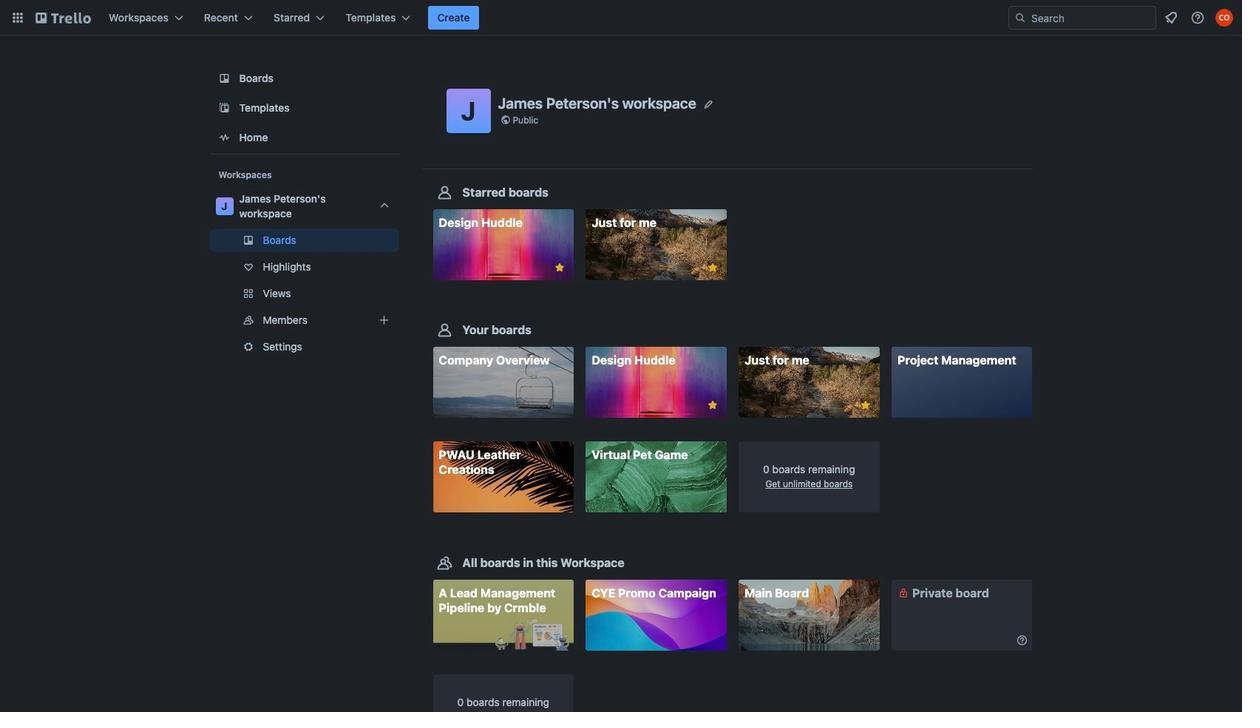 Task type: vqa. For each thing, say whether or not it's contained in the screenshot.
Board icon on the left top
yes



Task type: locate. For each thing, give the bounding box(es) containing it.
christina overa (christinaovera) image
[[1216, 9, 1234, 27]]

board image
[[216, 70, 233, 87]]

home image
[[216, 129, 233, 146]]

sm image
[[1015, 633, 1030, 648]]

search image
[[1015, 12, 1027, 24]]

open information menu image
[[1191, 10, 1206, 25]]

click to unstar this board. it will be removed from your starred list. image
[[706, 261, 720, 274], [706, 399, 720, 412], [859, 399, 873, 412]]



Task type: describe. For each thing, give the bounding box(es) containing it.
primary element
[[0, 0, 1243, 36]]

Search field
[[1027, 7, 1156, 28]]

sm image
[[897, 586, 911, 600]]

back to home image
[[36, 6, 91, 30]]

template board image
[[216, 99, 233, 117]]

0 notifications image
[[1163, 9, 1181, 27]]

click to unstar this board. it will be removed from your starred list. image
[[553, 261, 567, 274]]

add image
[[375, 311, 393, 329]]



